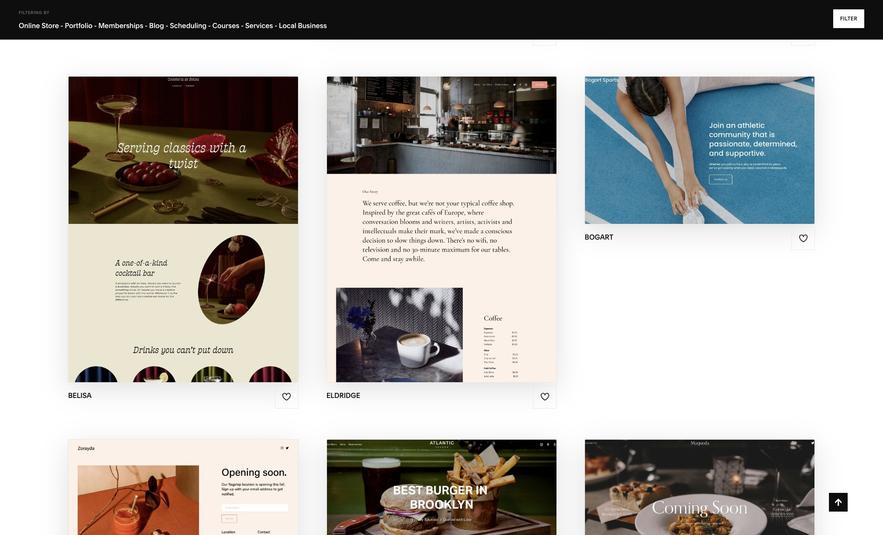 Task type: locate. For each thing, give the bounding box(es) containing it.
preview down start with zorayda
[[144, 514, 181, 524]]

preview for preview maqueda
[[659, 514, 696, 524]]

start with eldridge button
[[391, 206, 493, 230]]

blog
[[149, 21, 164, 30]]

1 vertical spatial belisa
[[68, 392, 92, 400]]

maqueda up preview maqueda
[[700, 497, 744, 507]]

start inside start with maqueda button
[[648, 497, 674, 507]]

start with maqueda
[[648, 497, 744, 507]]

start with zorayda button
[[133, 491, 234, 514]]

1 vertical spatial maqueda
[[698, 514, 742, 524]]

0 vertical spatial zorayda
[[185, 497, 225, 507]]

preview inside "link"
[[144, 514, 181, 524]]

eldridge inside start with eldridge button
[[442, 213, 484, 223]]

2 vertical spatial eldridge
[[327, 392, 361, 400]]

scheduling
[[170, 21, 207, 30]]

belisa
[[190, 213, 219, 223], [68, 392, 92, 400]]

0 vertical spatial maqueda
[[700, 497, 744, 507]]

maqueda down start with maqueda
[[698, 514, 742, 524]]

filtering by
[[19, 10, 50, 15]]

eldridge
[[442, 213, 484, 223], [441, 229, 482, 239], [327, 392, 361, 400]]

start for start with bogart
[[653, 133, 678, 143]]

1 - from the left
[[61, 21, 63, 30]]

with
[[680, 133, 702, 143], [166, 213, 188, 223], [418, 213, 440, 223], [161, 497, 182, 507], [676, 497, 698, 507]]

bogart image
[[586, 77, 815, 224]]

start inside start with bogart "button"
[[653, 133, 678, 143]]

start inside start with eldridge button
[[391, 213, 416, 223]]

preview bogart link
[[663, 144, 738, 167]]

0 vertical spatial eldridge
[[442, 213, 484, 223]]

0 horizontal spatial belisa
[[68, 392, 92, 400]]

with for eldridge
[[418, 213, 440, 223]]

belisa image
[[69, 77, 298, 383]]

start inside start with belisa button
[[139, 213, 164, 223]]

- right "courses"
[[241, 21, 244, 30]]

- left blog
[[145, 21, 148, 30]]

maqueda inside preview maqueda link
[[698, 514, 742, 524]]

preview maqueda
[[659, 514, 742, 524]]

0 vertical spatial bogart
[[704, 133, 739, 143]]

zorayda down start with zorayda
[[183, 514, 223, 524]]

start
[[653, 133, 678, 143], [139, 213, 164, 223], [391, 213, 416, 223], [133, 497, 159, 507], [648, 497, 674, 507]]

start inside button
[[133, 497, 159, 507]]

preview zorayda
[[144, 514, 223, 524]]

preview for preview zorayda
[[144, 514, 181, 524]]

preview zorayda link
[[144, 507, 223, 531]]

- right portfolio
[[94, 21, 97, 30]]

- right store
[[61, 21, 63, 30]]

preview bogart
[[663, 150, 738, 160]]

3 - from the left
[[145, 21, 148, 30]]

with for zorayda
[[161, 497, 182, 507]]

start for start with eldridge
[[391, 213, 416, 223]]

preview for preview eldridge
[[401, 229, 438, 239]]

preview down start with maqueda
[[659, 514, 696, 524]]

- left local
[[275, 21, 277, 30]]

eldridge inside the preview eldridge link
[[441, 229, 482, 239]]

0 vertical spatial belisa
[[190, 213, 219, 223]]

preview down start with eldridge
[[401, 229, 438, 239]]

by
[[44, 10, 50, 15]]

start with maqueda button
[[648, 491, 753, 514]]

with inside "button"
[[680, 133, 702, 143]]

- left "courses"
[[208, 21, 211, 30]]

back to top image
[[834, 498, 844, 508]]

add bogart to your favorites list image
[[799, 234, 809, 243]]

preview down the start with bogart
[[663, 150, 700, 160]]

preview
[[663, 150, 700, 160], [401, 229, 438, 239], [144, 514, 181, 524], [659, 514, 696, 524]]

business
[[298, 21, 327, 30]]

zorayda up preview zorayda
[[185, 497, 225, 507]]

1 vertical spatial zorayda
[[183, 514, 223, 524]]

maqueda
[[700, 497, 744, 507], [698, 514, 742, 524]]

preview for preview bogart
[[663, 150, 700, 160]]

- right blog
[[166, 21, 168, 30]]

bogart inside "button"
[[704, 133, 739, 143]]

-
[[61, 21, 63, 30], [94, 21, 97, 30], [145, 21, 148, 30], [166, 21, 168, 30], [208, 21, 211, 30], [241, 21, 244, 30], [275, 21, 277, 30]]

eldridge image
[[327, 77, 557, 383]]

zorayda
[[185, 497, 225, 507], [183, 514, 223, 524]]

add eldridge to your favorites list image
[[541, 393, 550, 402]]

start with bogart button
[[653, 127, 748, 150]]

1 horizontal spatial belisa
[[190, 213, 219, 223]]

1 vertical spatial eldridge
[[441, 229, 482, 239]]

bogart
[[704, 133, 739, 143], [702, 150, 738, 160], [585, 233, 614, 242]]



Task type: describe. For each thing, give the bounding box(es) containing it.
local
[[279, 21, 297, 30]]

start for start with belisa
[[139, 213, 164, 223]]

filter button
[[834, 9, 865, 28]]

7 - from the left
[[275, 21, 277, 30]]

4 - from the left
[[166, 21, 168, 30]]

filter
[[841, 15, 858, 22]]

atlantic image
[[327, 440, 557, 536]]

2 - from the left
[[94, 21, 97, 30]]

memberships
[[98, 21, 143, 30]]

start for start with zorayda
[[133, 497, 159, 507]]

online
[[19, 21, 40, 30]]

start with bogart
[[653, 133, 739, 143]]

preview maqueda link
[[659, 507, 742, 531]]

with for bogart
[[680, 133, 702, 143]]

start for start with maqueda
[[648, 497, 674, 507]]

granger
[[327, 28, 361, 36]]

with for belisa
[[166, 213, 188, 223]]

maqueda image
[[586, 440, 815, 536]]

store
[[42, 21, 59, 30]]

portfolio
[[65, 21, 93, 30]]

1 vertical spatial bogart
[[702, 150, 738, 160]]

maqueda inside start with maqueda button
[[700, 497, 744, 507]]

online store - portfolio - memberships - blog - scheduling - courses - services - local business
[[19, 21, 327, 30]]

6 - from the left
[[241, 21, 244, 30]]

belisa inside button
[[190, 213, 219, 223]]

courses
[[213, 21, 240, 30]]

start with belisa
[[139, 213, 219, 223]]

filtering
[[19, 10, 42, 15]]

services
[[245, 21, 273, 30]]

start with belisa button
[[139, 206, 228, 230]]

2 vertical spatial bogart
[[585, 233, 614, 242]]

start with eldridge
[[391, 213, 484, 223]]

with for maqueda
[[676, 497, 698, 507]]

preview eldridge link
[[401, 223, 482, 246]]

zorayda image
[[69, 440, 298, 536]]

start with zorayda
[[133, 497, 225, 507]]

zorayda inside "link"
[[183, 514, 223, 524]]

5 - from the left
[[208, 21, 211, 30]]

add belisa to your favorites list image
[[282, 393, 292, 402]]

preview eldridge
[[401, 229, 482, 239]]

zorayda inside button
[[185, 497, 225, 507]]



Task type: vqa. For each thing, say whether or not it's contained in the screenshot.
Add Belisa to your favorites list icon
yes



